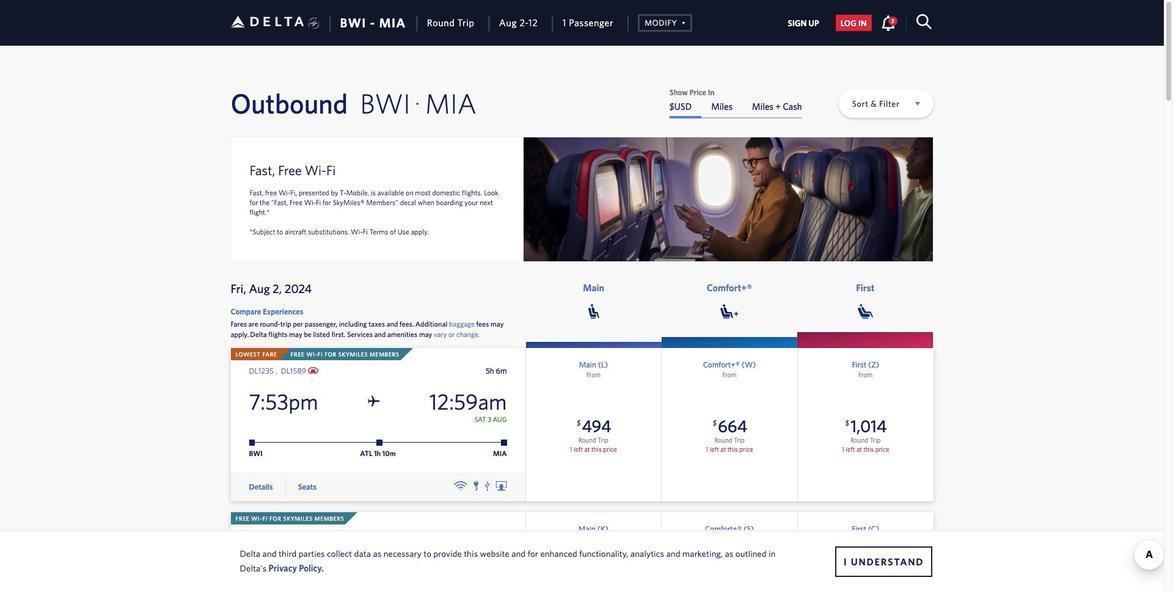 Task type: vqa. For each thing, say whether or not it's contained in the screenshot.
red eye image at left
yes



Task type: describe. For each thing, give the bounding box(es) containing it.
comfort+&#174; image
[[721, 304, 739, 319]]

show price in element
[[670, 89, 802, 97]]

110v ac power image
[[474, 482, 479, 492]]

delta air lines image
[[231, 3, 304, 41]]

usb power image
[[485, 482, 490, 492]]

1 vertical spatial plane image
[[372, 560, 383, 572]]

first image
[[858, 304, 874, 319]]

0 vertical spatial plane image
[[368, 396, 380, 408]]

banner image image
[[524, 138, 933, 262]]

personal entertainment image
[[496, 482, 507, 492]]



Task type: locate. For each thing, give the bounding box(es) containing it.
main image
[[588, 304, 600, 319]]

plane image
[[368, 396, 380, 408], [372, 560, 383, 572]]

skyteam image
[[308, 4, 320, 42]]

red eye image
[[308, 367, 319, 375]]

main content
[[670, 89, 802, 119]]

wi fi image
[[454, 482, 468, 492]]

advsearchtriangle image
[[678, 17, 686, 28]]



